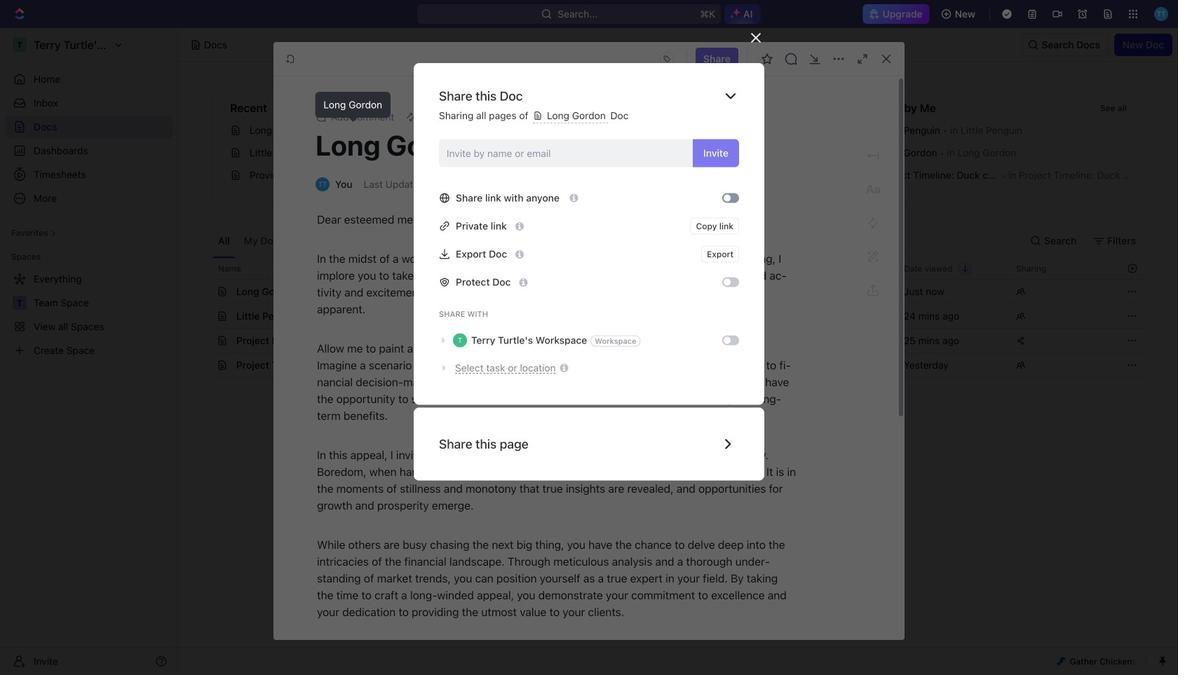 Task type: vqa. For each thing, say whether or not it's contained in the screenshot.
bottommost 3
no



Task type: locate. For each thing, give the bounding box(es) containing it.
5 row from the top
[[212, 353, 1145, 378]]

tree
[[6, 268, 173, 362]]

3 row from the top
[[212, 304, 1145, 329]]

2 cell from the top
[[783, 353, 896, 377]]

1 vertical spatial cell
[[783, 353, 896, 377]]

1 row from the top
[[212, 257, 1145, 280]]

table
[[212, 257, 1145, 378]]

4 row from the top
[[212, 328, 1145, 353]]

tab list
[[212, 224, 560, 257]]

row
[[212, 257, 1145, 280], [212, 279, 1145, 304], [212, 304, 1145, 329], [212, 328, 1145, 353], [212, 353, 1145, 378]]

tree inside 'sidebar' navigation
[[6, 268, 173, 362]]

0 vertical spatial cell
[[783, 280, 896, 304]]

drumstick bite image
[[1057, 657, 1066, 666]]

Invite by name or email text field
[[447, 143, 687, 164]]

cell
[[783, 280, 896, 304], [783, 353, 896, 377]]



Task type: describe. For each thing, give the bounding box(es) containing it.
1 cell from the top
[[783, 280, 896, 304]]

sidebar navigation
[[0, 28, 179, 675]]

2 row from the top
[[212, 279, 1145, 304]]



